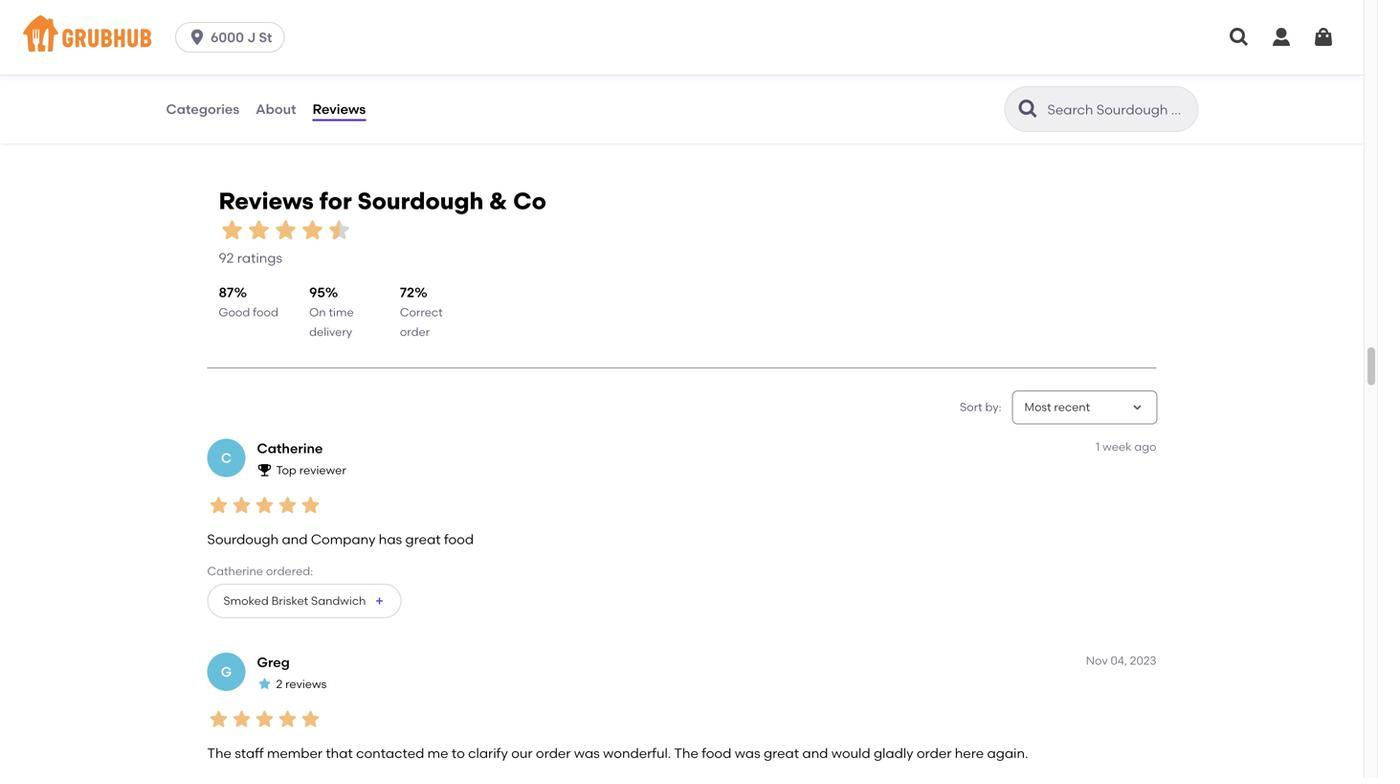 Task type: locate. For each thing, give the bounding box(es) containing it.
the right wonderful.
[[674, 745, 698, 761]]

1 vertical spatial ratings
[[237, 250, 282, 266]]

delivery for 95 on time delivery
[[309, 325, 352, 339]]

reviews
[[313, 101, 366, 117], [219, 187, 314, 215]]

92 ratings
[[219, 250, 282, 266]]

1 vertical spatial food
[[444, 531, 474, 547]]

92
[[219, 250, 234, 266]]

6000
[[211, 29, 244, 45]]

trophy icon image
[[257, 462, 272, 477]]

2 25–40 from the left
[[535, 66, 568, 80]]

delivery inside 95 on time delivery
[[309, 325, 352, 339]]

2 horizontal spatial order
[[917, 745, 952, 761]]

greg
[[257, 654, 290, 670]]

main navigation navigation
[[0, 0, 1364, 75]]

and
[[282, 531, 308, 547], [802, 745, 828, 761]]

reviews up 92 ratings
[[219, 187, 314, 215]]

3 svg image from the left
[[1312, 26, 1335, 49]]

1 vertical spatial catherine
[[207, 564, 263, 578]]

0 vertical spatial food
[[253, 305, 278, 319]]

& left co
[[489, 187, 507, 215]]

0 horizontal spatial great
[[405, 531, 441, 547]]

1 vertical spatial reviews
[[219, 187, 314, 215]]

clarify
[[468, 745, 508, 761]]

0 horizontal spatial order
[[400, 325, 430, 339]]

25–40
[[193, 66, 226, 80], [535, 66, 568, 80], [877, 66, 910, 80]]

time
[[329, 305, 354, 319]]

25–40 for $2.99
[[535, 66, 568, 80]]

2 horizontal spatial 25–40
[[877, 66, 910, 80]]

$2.99
[[535, 83, 563, 97]]

0 horizontal spatial the
[[207, 745, 232, 761]]

food right good
[[253, 305, 278, 319]]

1 horizontal spatial was
[[735, 745, 760, 761]]

0 horizontal spatial and
[[282, 531, 308, 547]]

2 horizontal spatial min
[[913, 66, 934, 80]]

1 horizontal spatial 25–40
[[535, 66, 568, 80]]

ratings for 17 ratings
[[1126, 87, 1171, 103]]

87 good food
[[219, 284, 278, 319]]

min inside 25–40 min $3.49 delivery
[[229, 66, 250, 80]]

delivery inside 25–40 min $3.49 delivery
[[224, 83, 267, 97]]

reviews right about
[[313, 101, 366, 117]]

food right has
[[444, 531, 474, 547]]

2 horizontal spatial svg image
[[1312, 26, 1335, 49]]

catherine
[[257, 440, 323, 457], [207, 564, 263, 578]]

2 min from the left
[[571, 66, 592, 80]]

and left would
[[802, 745, 828, 761]]

& left brewhouse
[[316, 17, 327, 35]]

me
[[427, 745, 448, 761]]

most
[[1024, 400, 1051, 414]]

0 vertical spatial reviews
[[313, 101, 366, 117]]

1 min from the left
[[229, 66, 250, 80]]

1 horizontal spatial food
[[444, 531, 474, 547]]

bj's restaurant & brewhouse link
[[193, 15, 487, 37]]

1 horizontal spatial and
[[802, 745, 828, 761]]

0 horizontal spatial ratings
[[237, 250, 282, 266]]

1 week ago
[[1096, 440, 1157, 454]]

Search Sourdough & Co  search field
[[1046, 100, 1192, 119]]

great
[[405, 531, 441, 547], [764, 745, 799, 761]]

0 horizontal spatial food
[[253, 305, 278, 319]]

1 vertical spatial sourdough
[[207, 531, 279, 547]]

order left here
[[917, 745, 952, 761]]

0 horizontal spatial svg image
[[1228, 26, 1251, 49]]

food
[[253, 305, 278, 319], [444, 531, 474, 547], [702, 745, 731, 761]]

25–40 up $2.99
[[535, 66, 568, 80]]

1 horizontal spatial min
[[571, 66, 592, 80]]

order down correct
[[400, 325, 430, 339]]

search icon image
[[1017, 98, 1040, 121]]

sourdough right for
[[357, 187, 484, 215]]

25–40 inside the 25–40 min $4.49 delivery
[[877, 66, 910, 80]]

nov 04, 2023
[[1086, 654, 1157, 668]]

plus icon image
[[374, 595, 385, 607]]

25–40 inside 25–40 min $2.99 delivery
[[535, 66, 568, 80]]

good
[[219, 305, 250, 319]]

25–40 up $3.49 at the top
[[193, 66, 226, 80]]

min
[[229, 66, 250, 80], [571, 66, 592, 80], [913, 66, 934, 80]]

order right our
[[536, 745, 571, 761]]

reviews for sourdough & co
[[219, 187, 546, 215]]

17
[[1111, 87, 1122, 103]]

delivery inside 25–40 min $2.99 delivery
[[566, 83, 609, 97]]

and up ordered:
[[282, 531, 308, 547]]

ratings right 17
[[1126, 87, 1171, 103]]

delivery
[[224, 83, 267, 97], [566, 83, 609, 97], [908, 83, 951, 97], [309, 325, 352, 339]]

ratings
[[1126, 87, 1171, 103], [237, 250, 282, 266]]

1 horizontal spatial the
[[674, 745, 698, 761]]

week
[[1103, 440, 1132, 454]]

0 vertical spatial &
[[316, 17, 327, 35]]

ago
[[1134, 440, 1157, 454]]

catherine up smoked
[[207, 564, 263, 578]]

smoked brisket sandwich
[[223, 594, 366, 608]]

reviews for reviews for sourdough & co
[[219, 187, 314, 215]]

st
[[259, 29, 272, 45]]

delivery down time
[[309, 325, 352, 339]]

for
[[319, 187, 352, 215]]

gladly
[[874, 745, 913, 761]]

$3.49
[[193, 83, 221, 97]]

top
[[276, 463, 296, 477]]

sourdough up "catherine  ordered:"
[[207, 531, 279, 547]]

food right wonderful.
[[702, 745, 731, 761]]

1 vertical spatial and
[[802, 745, 828, 761]]

1 25–40 from the left
[[193, 66, 226, 80]]

delivery up about
[[224, 83, 267, 97]]

ordered:
[[266, 564, 313, 578]]

bj's
[[193, 17, 224, 35]]

svg image
[[1228, 26, 1251, 49], [1270, 26, 1293, 49], [1312, 26, 1335, 49]]

0 vertical spatial ratings
[[1126, 87, 1171, 103]]

25–40 up "$4.49"
[[877, 66, 910, 80]]

3 25–40 from the left
[[877, 66, 910, 80]]

reviews inside button
[[313, 101, 366, 117]]

great left would
[[764, 745, 799, 761]]

2
[[276, 677, 283, 691]]

min inside the 25–40 min $4.49 delivery
[[913, 66, 934, 80]]

catherine for catherine
[[257, 440, 323, 457]]

0 horizontal spatial was
[[574, 745, 600, 761]]

2 was from the left
[[735, 745, 760, 761]]

correct
[[400, 305, 443, 319]]

the
[[207, 745, 232, 761], [674, 745, 698, 761]]

reviewer
[[299, 463, 346, 477]]

0 horizontal spatial 25–40
[[193, 66, 226, 80]]

25–40 min $3.49 delivery
[[193, 66, 267, 97]]

25–40 for $4.49
[[877, 66, 910, 80]]

delivery inside the 25–40 min $4.49 delivery
[[908, 83, 951, 97]]

star icon image
[[410, 65, 426, 80], [426, 65, 441, 80], [441, 65, 456, 80], [456, 65, 472, 80], [472, 65, 487, 80], [472, 65, 487, 80], [752, 65, 768, 80], [768, 65, 783, 80], [783, 65, 798, 80], [798, 65, 814, 80], [798, 65, 814, 80], [814, 65, 829, 80], [1094, 65, 1110, 80], [1110, 65, 1125, 80], [1125, 65, 1140, 80], [1140, 65, 1156, 80], [1140, 65, 1156, 80], [1156, 65, 1171, 80], [219, 217, 245, 243], [245, 217, 272, 243], [272, 217, 299, 243], [299, 217, 326, 243], [326, 217, 353, 243], [326, 217, 353, 243], [207, 494, 230, 517], [230, 494, 253, 517], [253, 494, 276, 517], [276, 494, 299, 517], [299, 494, 322, 517], [257, 676, 272, 691], [207, 708, 230, 731], [230, 708, 253, 731], [253, 708, 276, 731], [276, 708, 299, 731], [299, 708, 322, 731]]

company
[[311, 531, 376, 547]]

reviews
[[285, 677, 327, 691]]

1
[[1096, 440, 1100, 454]]

great right has
[[405, 531, 441, 547]]

sourdough
[[357, 187, 484, 215], [207, 531, 279, 547]]

member
[[267, 745, 323, 761]]

delivery right $2.99
[[566, 83, 609, 97]]

1 horizontal spatial ratings
[[1126, 87, 1171, 103]]

0 vertical spatial catherine
[[257, 440, 323, 457]]

most recent
[[1024, 400, 1090, 414]]

0 horizontal spatial min
[[229, 66, 250, 80]]

min inside 25–40 min $2.99 delivery
[[571, 66, 592, 80]]

ratings right 92
[[237, 250, 282, 266]]

2 vertical spatial food
[[702, 745, 731, 761]]

$4.49
[[877, 83, 905, 97]]

1 vertical spatial great
[[764, 745, 799, 761]]

the left "staff"
[[207, 745, 232, 761]]

was
[[574, 745, 600, 761], [735, 745, 760, 761]]

3 min from the left
[[913, 66, 934, 80]]

1 the from the left
[[207, 745, 232, 761]]

would
[[831, 745, 870, 761]]

catherine up top
[[257, 440, 323, 457]]

0 vertical spatial and
[[282, 531, 308, 547]]

sort
[[960, 400, 982, 414]]

04,
[[1111, 654, 1127, 668]]

95 on time delivery
[[309, 284, 354, 339]]

25–40 inside 25–40 min $3.49 delivery
[[193, 66, 226, 80]]

to
[[452, 745, 465, 761]]

our
[[511, 745, 533, 761]]

&
[[316, 17, 327, 35], [489, 187, 507, 215]]

1 horizontal spatial svg image
[[1270, 26, 1293, 49]]

2 svg image from the left
[[1270, 26, 1293, 49]]

1 horizontal spatial &
[[489, 187, 507, 215]]

smoked
[[223, 594, 269, 608]]

food inside 87 good food
[[253, 305, 278, 319]]

delivery right "$4.49"
[[908, 83, 951, 97]]

again.
[[987, 745, 1028, 761]]

1 svg image from the left
[[1228, 26, 1251, 49]]

0 vertical spatial sourdough
[[357, 187, 484, 215]]

order
[[400, 325, 430, 339], [536, 745, 571, 761], [917, 745, 952, 761]]

25–40 min $4.49 delivery
[[877, 66, 951, 97]]



Task type: vqa. For each thing, say whether or not it's contained in the screenshot.
wings. inside 4 breasts & 4 wings. -Comes cut up. (more than 3 orders requires more time)
no



Task type: describe. For each thing, give the bounding box(es) containing it.
co
[[513, 187, 546, 215]]

95
[[309, 284, 325, 300]]

72
[[400, 284, 415, 300]]

reviews for reviews
[[313, 101, 366, 117]]

0 horizontal spatial sourdough
[[207, 531, 279, 547]]

reviews button
[[312, 75, 367, 144]]

25–40 min $2.99 delivery
[[535, 66, 609, 97]]

2 horizontal spatial food
[[702, 745, 731, 761]]

categories button
[[165, 75, 240, 144]]

delivery for 25–40 min $3.49 delivery
[[224, 83, 267, 97]]

j
[[247, 29, 256, 45]]

delivery for 25–40 min $2.99 delivery
[[566, 83, 609, 97]]

87
[[219, 284, 234, 300]]

1 vertical spatial &
[[489, 187, 507, 215]]

the staff member that contacted me to clarify our order was wonderful. the food was great and would gladly order here again.
[[207, 745, 1028, 761]]

contacted
[[356, 745, 424, 761]]

about
[[256, 101, 296, 117]]

here
[[955, 745, 984, 761]]

72 correct order
[[400, 284, 443, 339]]

1 was from the left
[[574, 745, 600, 761]]

min for $4.49
[[913, 66, 934, 80]]

17 ratings
[[1111, 87, 1171, 103]]

g
[[221, 664, 232, 680]]

american
[[220, 42, 274, 56]]

sourdough and company has great food
[[207, 531, 474, 547]]

svg image
[[188, 28, 207, 47]]

caret down icon image
[[1130, 400, 1145, 415]]

min for $2.99
[[571, 66, 592, 80]]

2 the from the left
[[674, 745, 698, 761]]

6000 j st
[[211, 29, 272, 45]]

has
[[379, 531, 402, 547]]

2023
[[1130, 654, 1157, 668]]

subscription pass image
[[193, 41, 212, 57]]

top reviewer
[[276, 463, 346, 477]]

on
[[309, 305, 326, 319]]

0 horizontal spatial &
[[316, 17, 327, 35]]

sandwich
[[311, 594, 366, 608]]

by:
[[985, 400, 1001, 414]]

1 horizontal spatial order
[[536, 745, 571, 761]]

6000 j st button
[[175, 22, 292, 53]]

brewhouse
[[331, 17, 414, 35]]

that
[[326, 745, 353, 761]]

bj's restaurant & brewhouse
[[193, 17, 414, 35]]

catherine  ordered:
[[207, 564, 313, 578]]

catherine for catherine  ordered:
[[207, 564, 263, 578]]

1 horizontal spatial sourdough
[[357, 187, 484, 215]]

0 vertical spatial great
[[405, 531, 441, 547]]

2 reviews
[[276, 677, 327, 691]]

wonderful.
[[603, 745, 671, 761]]

Sort by: field
[[1024, 399, 1090, 416]]

25–40 for $3.49
[[193, 66, 226, 80]]

recent
[[1054, 400, 1090, 414]]

categories
[[166, 101, 239, 117]]

smoked brisket sandwich button
[[207, 584, 401, 618]]

ratings for 92 ratings
[[237, 250, 282, 266]]

min for $3.49
[[229, 66, 250, 80]]

sort by:
[[960, 400, 1001, 414]]

restaurant
[[228, 17, 312, 35]]

delivery for 25–40 min $4.49 delivery
[[908, 83, 951, 97]]

nov
[[1086, 654, 1108, 668]]

order inside 72 correct order
[[400, 325, 430, 339]]

brisket
[[271, 594, 308, 608]]

staff
[[235, 745, 264, 761]]

c
[[221, 450, 232, 466]]

about button
[[255, 75, 297, 144]]

1 horizontal spatial great
[[764, 745, 799, 761]]



